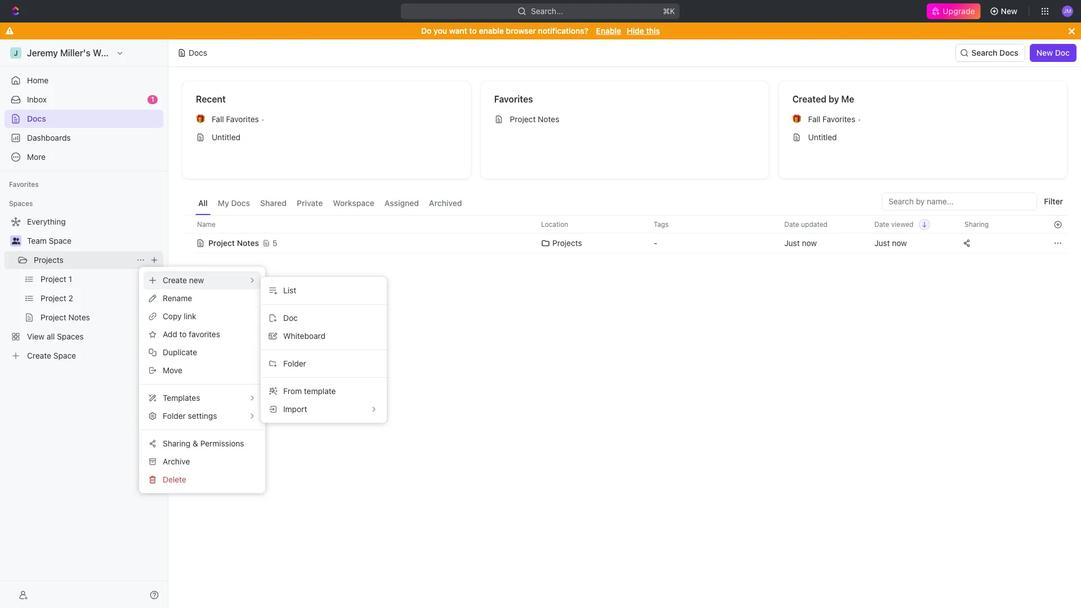 Task type: describe. For each thing, give the bounding box(es) containing it.
sharing for sharing & permissions
[[163, 439, 191, 448]]

my docs button
[[215, 193, 253, 215]]

2 now from the left
[[892, 238, 907, 248]]

new doc button
[[1030, 44, 1077, 62]]

-
[[654, 238, 658, 248]]

home link
[[5, 72, 163, 90]]

home
[[27, 75, 49, 85]]

1
[[151, 95, 154, 104]]

workspace button
[[330, 193, 377, 215]]

sharing for sharing
[[965, 220, 989, 228]]

• for created by me
[[858, 115, 861, 124]]

you
[[434, 26, 447, 35]]

private button
[[294, 193, 326, 215]]

user group image
[[12, 238, 20, 244]]

cell inside row
[[182, 233, 194, 253]]

this
[[646, 26, 660, 35]]

move link
[[144, 362, 261, 380]]

enable
[[479, 26, 504, 35]]

whiteboard button
[[265, 327, 382, 345]]

&
[[193, 439, 198, 448]]

from template button
[[265, 382, 382, 400]]

⌘k
[[663, 6, 676, 16]]

sharing & permissions link
[[144, 435, 261, 453]]

🎁 for created by me
[[793, 115, 802, 123]]

favorites inside button
[[9, 180, 39, 189]]

1 just from the left
[[785, 238, 800, 248]]

add to favorites link
[[144, 326, 261, 344]]

want
[[449, 26, 467, 35]]

dashboards link
[[5, 129, 163, 147]]

add
[[163, 329, 177, 339]]

doc button
[[265, 309, 382, 327]]

upgrade link
[[927, 3, 981, 19]]

browser
[[506, 26, 536, 35]]

fall favorites • for created by me
[[808, 114, 861, 124]]

date for date viewed
[[875, 220, 890, 228]]

add to favorites
[[163, 329, 220, 339]]

archive link
[[144, 453, 261, 471]]

0 vertical spatial doc
[[1055, 48, 1070, 57]]

archive
[[163, 457, 190, 466]]

assigned
[[385, 198, 419, 208]]

template
[[304, 386, 336, 396]]

search docs
[[972, 48, 1019, 57]]

delete
[[163, 475, 186, 484]]

copy link link
[[144, 308, 261, 326]]

untitled for created by me
[[808, 132, 837, 142]]

import
[[283, 404, 307, 414]]

do
[[421, 26, 432, 35]]

date updated button
[[778, 216, 835, 233]]

untitled link for created by me
[[788, 128, 1058, 146]]

date viewed button
[[868, 216, 931, 233]]

project notes link
[[490, 110, 760, 128]]

0 vertical spatial to
[[469, 26, 477, 35]]

date for date updated
[[785, 220, 799, 228]]

from template
[[283, 386, 336, 396]]

0 vertical spatial project notes
[[510, 114, 560, 124]]

create new button
[[144, 271, 261, 290]]

permissions
[[200, 439, 244, 448]]

workspace
[[333, 198, 374, 208]]

archived
[[429, 198, 462, 208]]

notes inside row
[[237, 238, 259, 248]]

search
[[972, 48, 998, 57]]

new doc
[[1037, 48, 1070, 57]]

search docs button
[[956, 44, 1025, 62]]

untitled link for recent
[[191, 128, 462, 146]]

row containing name
[[182, 215, 1068, 234]]

untitled for recent
[[212, 132, 241, 142]]

new for new doc
[[1037, 48, 1053, 57]]

recent
[[196, 94, 226, 104]]

viewed
[[891, 220, 914, 228]]

enable
[[596, 26, 621, 35]]

favorites button
[[5, 178, 43, 191]]

upgrade
[[943, 6, 975, 16]]

folder
[[283, 359, 306, 368]]

fall for created by me
[[808, 114, 821, 124]]

Search by name... text field
[[889, 193, 1031, 210]]

import button
[[265, 400, 382, 418]]



Task type: locate. For each thing, give the bounding box(es) containing it.
favorites
[[494, 94, 533, 104], [226, 114, 259, 124], [823, 114, 856, 124], [9, 180, 39, 189]]

table containing project notes
[[182, 215, 1068, 255]]

2 date from the left
[[875, 220, 890, 228]]

1 horizontal spatial untitled link
[[788, 128, 1058, 146]]

dashboards
[[27, 133, 71, 142]]

untitled down "recent"
[[212, 132, 241, 142]]

shared
[[260, 198, 287, 208]]

archived button
[[426, 193, 465, 215]]

new inside new "button"
[[1001, 6, 1018, 16]]

0 horizontal spatial project notes
[[208, 238, 259, 248]]

1 horizontal spatial just
[[875, 238, 890, 248]]

1 date from the left
[[785, 220, 799, 228]]

row up the -
[[182, 215, 1068, 234]]

link
[[184, 311, 196, 321]]

create new link
[[144, 271, 261, 290]]

duplicate link
[[144, 344, 261, 362]]

1 horizontal spatial projects
[[553, 238, 582, 248]]

0 horizontal spatial just now
[[785, 238, 817, 248]]

row down tags
[[182, 232, 1068, 255]]

updated
[[801, 220, 828, 228]]

1 fall favorites • from the left
[[212, 114, 265, 124]]

rename
[[163, 293, 192, 303]]

date updated
[[785, 220, 828, 228]]

create
[[163, 275, 187, 285]]

5
[[273, 238, 277, 248]]

all button
[[195, 193, 211, 215]]

hide
[[627, 26, 644, 35]]

1 untitled link from the left
[[191, 128, 462, 146]]

fall favorites • for recent
[[212, 114, 265, 124]]

docs right my
[[231, 198, 250, 208]]

me
[[842, 94, 855, 104]]

tree
[[5, 213, 163, 365]]

from
[[283, 386, 302, 396]]

just now down the date updated button
[[785, 238, 817, 248]]

1 horizontal spatial to
[[469, 26, 477, 35]]

2 fall from the left
[[808, 114, 821, 124]]

0 horizontal spatial fall favorites •
[[212, 114, 265, 124]]

1 horizontal spatial untitled
[[808, 132, 837, 142]]

projects down location
[[553, 238, 582, 248]]

do you want to enable browser notifications? enable hide this
[[421, 26, 660, 35]]

shared button
[[257, 193, 290, 215]]

untitled link
[[191, 128, 462, 146], [788, 128, 1058, 146]]

0 horizontal spatial new
[[1001, 6, 1018, 16]]

new button
[[985, 2, 1025, 20]]

search...
[[531, 6, 564, 16]]

row
[[182, 215, 1068, 234], [182, 232, 1068, 255]]

0 horizontal spatial date
[[785, 220, 799, 228]]

folder button
[[265, 355, 382, 373]]

new for new
[[1001, 6, 1018, 16]]

created
[[793, 94, 827, 104]]

0 horizontal spatial to
[[179, 329, 187, 339]]

inbox
[[27, 95, 47, 104]]

docs inside sidebar navigation
[[27, 114, 46, 123]]

2 🎁 from the left
[[793, 115, 802, 123]]

tab list
[[195, 193, 465, 215]]

docs right search
[[1000, 48, 1019, 57]]

assigned button
[[382, 193, 422, 215]]

1 vertical spatial project
[[208, 238, 235, 248]]

new inside the new doc button
[[1037, 48, 1053, 57]]

duplicate
[[163, 348, 197, 357]]

list
[[283, 286, 296, 295]]

1 vertical spatial doc
[[283, 313, 298, 323]]

2 untitled link from the left
[[788, 128, 1058, 146]]

2 untitled from the left
[[808, 132, 837, 142]]

2 row from the top
[[182, 232, 1068, 255]]

sharing
[[965, 220, 989, 228], [163, 439, 191, 448]]

docs
[[189, 48, 207, 57], [1000, 48, 1019, 57], [27, 114, 46, 123], [231, 198, 250, 208]]

tags
[[654, 220, 669, 228]]

fall down "recent"
[[212, 114, 224, 124]]

team space
[[27, 236, 71, 246]]

create new
[[163, 275, 204, 285]]

1 horizontal spatial project notes
[[510, 114, 560, 124]]

docs inside "button"
[[1000, 48, 1019, 57]]

my docs
[[218, 198, 250, 208]]

projects inside 'link'
[[34, 255, 64, 265]]

0 horizontal spatial fall
[[212, 114, 224, 124]]

location
[[541, 220, 569, 228]]

new
[[1001, 6, 1018, 16], [1037, 48, 1053, 57]]

0 horizontal spatial 🎁
[[196, 115, 205, 123]]

table
[[182, 215, 1068, 255]]

space
[[49, 236, 71, 246]]

1 row from the top
[[182, 215, 1068, 234]]

just down "date viewed"
[[875, 238, 890, 248]]

0 horizontal spatial doc
[[283, 313, 298, 323]]

2 fall favorites • from the left
[[808, 114, 861, 124]]

by
[[829, 94, 839, 104]]

1 horizontal spatial doc
[[1055, 48, 1070, 57]]

row containing project notes
[[182, 232, 1068, 255]]

• for recent
[[261, 115, 265, 124]]

sharing inside sharing & permissions link
[[163, 439, 191, 448]]

1 horizontal spatial date
[[875, 220, 890, 228]]

date
[[785, 220, 799, 228], [875, 220, 890, 228]]

fall favorites •
[[212, 114, 265, 124], [808, 114, 861, 124]]

1 horizontal spatial fall favorites •
[[808, 114, 861, 124]]

notes
[[538, 114, 560, 124], [237, 238, 259, 248]]

new right search docs
[[1037, 48, 1053, 57]]

new
[[189, 275, 204, 285]]

docs link
[[5, 110, 163, 128]]

projects down team space
[[34, 255, 64, 265]]

1 horizontal spatial project
[[510, 114, 536, 124]]

1 just now from the left
[[785, 238, 817, 248]]

favorites
[[189, 329, 220, 339]]

0 horizontal spatial untitled
[[212, 132, 241, 142]]

1 now from the left
[[802, 238, 817, 248]]

sharing up archive on the left
[[163, 439, 191, 448]]

copy link
[[163, 311, 196, 321]]

date left "updated" on the right
[[785, 220, 799, 228]]

🎁 down "recent"
[[196, 115, 205, 123]]

0 horizontal spatial untitled link
[[191, 128, 462, 146]]

1 untitled from the left
[[212, 132, 241, 142]]

project notes
[[510, 114, 560, 124], [208, 238, 259, 248]]

2 just now from the left
[[875, 238, 907, 248]]

1 horizontal spatial now
[[892, 238, 907, 248]]

untitled down created by me
[[808, 132, 837, 142]]

fall favorites • down the by
[[808, 114, 861, 124]]

project notes inside row
[[208, 238, 259, 248]]

1 • from the left
[[261, 115, 265, 124]]

team space link
[[27, 232, 161, 250]]

docs inside button
[[231, 198, 250, 208]]

0 vertical spatial sharing
[[965, 220, 989, 228]]

created by me
[[793, 94, 855, 104]]

0 horizontal spatial •
[[261, 115, 265, 124]]

now down the date viewed button
[[892, 238, 907, 248]]

1 horizontal spatial just now
[[875, 238, 907, 248]]

2 just from the left
[[875, 238, 890, 248]]

0 horizontal spatial project
[[208, 238, 235, 248]]

date left "viewed"
[[875, 220, 890, 228]]

now down the date updated button
[[802, 238, 817, 248]]

my
[[218, 198, 229, 208]]

0 vertical spatial notes
[[538, 114, 560, 124]]

•
[[261, 115, 265, 124], [858, 115, 861, 124]]

sidebar navigation
[[0, 39, 168, 608]]

0 horizontal spatial just
[[785, 238, 800, 248]]

cell
[[182, 233, 194, 253]]

1 horizontal spatial sharing
[[965, 220, 989, 228]]

1 horizontal spatial •
[[858, 115, 861, 124]]

fall down created
[[808, 114, 821, 124]]

1 vertical spatial project notes
[[208, 238, 259, 248]]

copy
[[163, 311, 182, 321]]

fall
[[212, 114, 224, 124], [808, 114, 821, 124]]

0 vertical spatial project
[[510, 114, 536, 124]]

tree inside sidebar navigation
[[5, 213, 163, 365]]

1 vertical spatial new
[[1037, 48, 1053, 57]]

docs up "recent"
[[189, 48, 207, 57]]

date viewed
[[875, 220, 914, 228]]

team
[[27, 236, 47, 246]]

1 vertical spatial sharing
[[163, 439, 191, 448]]

1 horizontal spatial notes
[[538, 114, 560, 124]]

0 horizontal spatial notes
[[237, 238, 259, 248]]

🎁 for recent
[[196, 115, 205, 123]]

list button
[[265, 282, 382, 300]]

1 horizontal spatial new
[[1037, 48, 1053, 57]]

project
[[510, 114, 536, 124], [208, 238, 235, 248]]

0 horizontal spatial sharing
[[163, 439, 191, 448]]

1 horizontal spatial 🎁
[[793, 115, 802, 123]]

to right want
[[469, 26, 477, 35]]

0 horizontal spatial projects
[[34, 255, 64, 265]]

docs down inbox
[[27, 114, 46, 123]]

new up search docs
[[1001, 6, 1018, 16]]

doc
[[1055, 48, 1070, 57], [283, 313, 298, 323]]

fall for recent
[[212, 114, 224, 124]]

delete link
[[144, 471, 261, 489]]

whiteboard
[[283, 331, 326, 341]]

all
[[198, 198, 208, 208]]

1 vertical spatial notes
[[237, 238, 259, 248]]

1 🎁 from the left
[[196, 115, 205, 123]]

fall favorites • down "recent"
[[212, 114, 265, 124]]

column header
[[182, 215, 194, 234]]

rename link
[[144, 290, 261, 308]]

just down the date updated button
[[785, 238, 800, 248]]

untitled
[[212, 132, 241, 142], [808, 132, 837, 142]]

notifications?
[[538, 26, 589, 35]]

0 vertical spatial new
[[1001, 6, 1018, 16]]

projects link
[[34, 251, 132, 269]]

to right add
[[179, 329, 187, 339]]

1 horizontal spatial fall
[[808, 114, 821, 124]]

tab list containing all
[[195, 193, 465, 215]]

1 vertical spatial to
[[179, 329, 187, 339]]

spaces
[[9, 199, 33, 208]]

just now down "date viewed"
[[875, 238, 907, 248]]

tree containing team space
[[5, 213, 163, 365]]

notes inside project notes link
[[538, 114, 560, 124]]

just now
[[785, 238, 817, 248], [875, 238, 907, 248]]

sharing down search by name... text box
[[965, 220, 989, 228]]

projects inside row
[[553, 238, 582, 248]]

move
[[163, 366, 182, 375]]

0 vertical spatial projects
[[553, 238, 582, 248]]

🎁 down created
[[793, 115, 802, 123]]

2 • from the left
[[858, 115, 861, 124]]

1 fall from the left
[[212, 114, 224, 124]]

0 horizontal spatial now
[[802, 238, 817, 248]]

1 vertical spatial projects
[[34, 255, 64, 265]]



Task type: vqa. For each thing, say whether or not it's contained in the screenshot.
'Last 7 days' button
no



